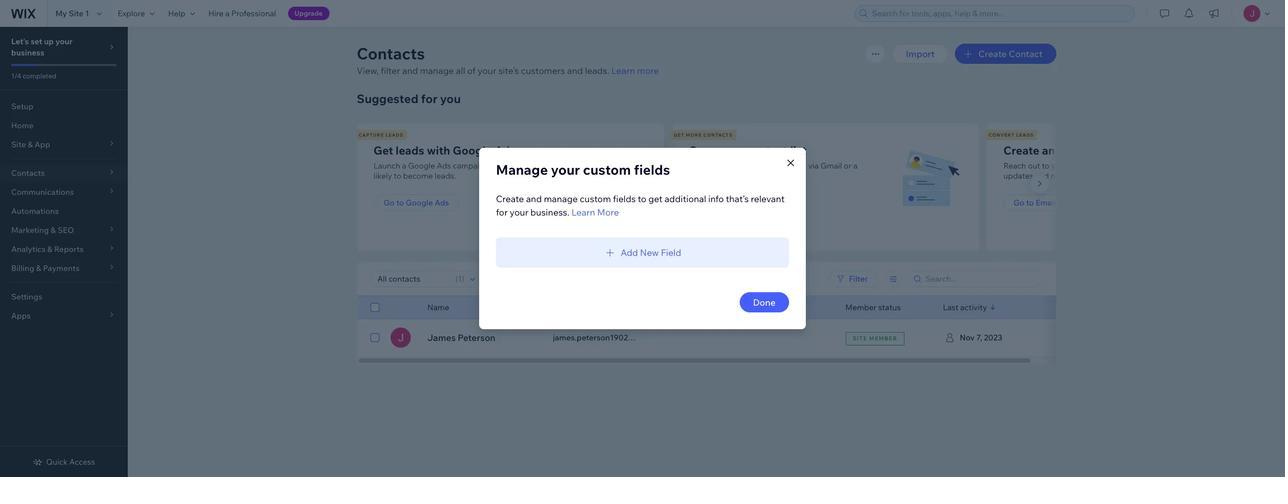 Task type: locate. For each thing, give the bounding box(es) containing it.
manage up business.
[[544, 193, 578, 205]]

custom up learn more
[[580, 193, 611, 205]]

create down manage
[[496, 193, 524, 205]]

1 vertical spatial with
[[1114, 161, 1130, 171]]

import contacts
[[699, 198, 760, 208]]

create inside create an email campaign reach out to your subscribers with newsletters, updates and more.
[[1004, 144, 1040, 158]]

1 horizontal spatial leads.
[[585, 65, 610, 76]]

field
[[661, 247, 682, 259]]

new
[[640, 247, 659, 259]]

ads right become
[[437, 161, 451, 171]]

0 vertical spatial custom
[[583, 162, 631, 178]]

contacts right info
[[726, 198, 760, 208]]

0 vertical spatial manage
[[420, 65, 454, 76]]

via
[[809, 161, 819, 171]]

0 horizontal spatial site
[[69, 8, 84, 19]]

1 vertical spatial campaign
[[453, 161, 489, 171]]

leads. right become
[[435, 171, 456, 181]]

1 horizontal spatial a
[[402, 161, 407, 171]]

to down become
[[397, 198, 404, 208]]

your inside the grow your contact list add contacts by importing them via gmail or a csv file.
[[720, 144, 745, 158]]

0 vertical spatial add
[[689, 161, 704, 171]]

your right of
[[478, 65, 497, 76]]

upgrade button
[[288, 7, 330, 20]]

go down likely
[[384, 198, 395, 208]]

1 right my
[[85, 8, 89, 19]]

custom inside create and manage custom fields to get additional info that's relevant for your business.
[[580, 193, 611, 205]]

1 vertical spatial custom
[[580, 193, 611, 205]]

0 vertical spatial google
[[453, 144, 492, 158]]

add new field
[[621, 247, 682, 259]]

ads
[[495, 144, 516, 158], [437, 161, 451, 171], [435, 198, 449, 208]]

0 vertical spatial create
[[979, 48, 1007, 59]]

0 vertical spatial with
[[427, 144, 450, 158]]

a
[[225, 8, 230, 19], [402, 161, 407, 171], [854, 161, 858, 171]]

become
[[403, 171, 433, 181]]

0 horizontal spatial leads.
[[435, 171, 456, 181]]

them
[[788, 161, 807, 171]]

of
[[468, 65, 476, 76]]

up
[[44, 36, 54, 47]]

campaign up subscribers
[[1090, 144, 1142, 158]]

newsletters,
[[1132, 161, 1176, 171]]

hire
[[208, 8, 224, 19]]

ads down get leads with google ads launch a google ads campaign to target people likely to become leads. at the left of page
[[435, 198, 449, 208]]

1 horizontal spatial leads
[[1017, 132, 1035, 138]]

add down grow
[[689, 161, 704, 171]]

1 vertical spatial add
[[621, 247, 638, 259]]

0 horizontal spatial campaign
[[453, 161, 489, 171]]

add left new
[[621, 247, 638, 259]]

to left the "get" on the right top of page
[[638, 193, 647, 205]]

csv
[[689, 171, 705, 181]]

0 vertical spatial import
[[906, 48, 935, 59]]

0 vertical spatial 1
[[85, 8, 89, 19]]

go inside button
[[1014, 198, 1025, 208]]

0 horizontal spatial learn
[[572, 207, 595, 218]]

ads up target
[[495, 144, 516, 158]]

( 1 )
[[456, 274, 465, 284]]

and inside create and manage custom fields to get additional info that's relevant for your business.
[[526, 193, 542, 205]]

Search... field
[[923, 271, 1039, 287]]

for left the you
[[421, 91, 438, 106]]

leads for create
[[1017, 132, 1035, 138]]

manage inside create and manage custom fields to get additional info that's relevant for your business.
[[544, 193, 578, 205]]

your
[[56, 36, 72, 47], [478, 65, 497, 76], [720, 144, 745, 158], [1052, 161, 1068, 171], [551, 162, 580, 178], [510, 207, 529, 218]]

your inside let's set up your business
[[56, 36, 72, 47]]

1 horizontal spatial import
[[906, 48, 935, 59]]

leads
[[396, 144, 425, 158]]

1 right unsaved view field
[[458, 274, 462, 284]]

nov
[[960, 333, 975, 343]]

help button
[[161, 0, 202, 27]]

learn more button
[[612, 64, 659, 77]]

fields
[[634, 162, 670, 178], [613, 193, 636, 205]]

people
[[524, 161, 550, 171]]

your down an on the top right of page
[[1052, 161, 1068, 171]]

for down manage
[[496, 207, 508, 218]]

2 go from the left
[[1014, 198, 1025, 208]]

2 horizontal spatial a
[[854, 161, 858, 171]]

learn inside contacts view, filter and manage all of your site's customers and leads. learn more
[[612, 65, 635, 76]]

0 vertical spatial for
[[421, 91, 438, 106]]

fields up more
[[613, 193, 636, 205]]

leads. left the "learn more" button
[[585, 65, 610, 76]]

get
[[674, 132, 685, 138]]

1 vertical spatial manage
[[544, 193, 578, 205]]

address
[[748, 303, 779, 313]]

import
[[906, 48, 935, 59], [699, 198, 724, 208]]

site down the "member status"
[[853, 335, 868, 342]]

0 vertical spatial site
[[69, 8, 84, 19]]

1 horizontal spatial add
[[689, 161, 704, 171]]

0 horizontal spatial with
[[427, 144, 450, 158]]

contact
[[1009, 48, 1043, 59]]

2 leads from the left
[[1017, 132, 1035, 138]]

1 vertical spatial fields
[[613, 193, 636, 205]]

fields inside create and manage custom fields to get additional info that's relevant for your business.
[[613, 193, 636, 205]]

)
[[462, 274, 465, 284]]

1 vertical spatial import
[[699, 198, 724, 208]]

contacts up filter
[[357, 44, 425, 63]]

and up business.
[[526, 193, 542, 205]]

done
[[754, 297, 776, 308]]

to left target
[[491, 161, 499, 171]]

with
[[427, 144, 450, 158], [1114, 161, 1130, 171]]

site member
[[853, 335, 898, 342]]

a down leads
[[402, 161, 407, 171]]

2 vertical spatial create
[[496, 193, 524, 205]]

(
[[456, 274, 458, 284]]

0 horizontal spatial add
[[621, 247, 638, 259]]

contacts inside contacts view, filter and manage all of your site's customers and leads. learn more
[[357, 44, 425, 63]]

leads for get
[[386, 132, 404, 138]]

professional
[[231, 8, 276, 19]]

1 vertical spatial google
[[408, 161, 435, 171]]

create inside button
[[979, 48, 1007, 59]]

status
[[879, 303, 901, 313]]

0 vertical spatial contacts
[[357, 44, 425, 63]]

0 horizontal spatial for
[[421, 91, 438, 106]]

1 vertical spatial leads.
[[435, 171, 456, 181]]

for inside create and manage custom fields to get additional info that's relevant for your business.
[[496, 207, 508, 218]]

fields up the "get" on the right top of page
[[634, 162, 670, 178]]

your left business.
[[510, 207, 529, 218]]

out
[[1029, 161, 1041, 171]]

with inside get leads with google ads launch a google ads campaign to target people likely to become leads.
[[427, 144, 450, 158]]

create up reach
[[1004, 144, 1040, 158]]

create inside create and manage custom fields to get additional info that's relevant for your business.
[[496, 193, 524, 205]]

contacts
[[706, 161, 738, 171]]

campaign left target
[[453, 161, 489, 171]]

and left the more.
[[1036, 171, 1050, 181]]

import inside button
[[699, 198, 724, 208]]

upgrade
[[295, 9, 323, 17]]

custom up more
[[583, 162, 631, 178]]

manage your custom fields
[[496, 162, 670, 178]]

automations link
[[0, 202, 128, 221]]

settings
[[11, 292, 42, 302]]

your up contacts
[[720, 144, 745, 158]]

2 vertical spatial google
[[406, 198, 433, 208]]

0 vertical spatial learn
[[612, 65, 635, 76]]

member down status
[[870, 335, 898, 342]]

let's set up your business
[[11, 36, 72, 58]]

1 horizontal spatial site
[[853, 335, 868, 342]]

manage left all
[[420, 65, 454, 76]]

leads.
[[585, 65, 610, 76], [435, 171, 456, 181]]

get more contacts
[[674, 132, 733, 138]]

setup link
[[0, 97, 128, 116]]

0 vertical spatial leads.
[[585, 65, 610, 76]]

0 horizontal spatial import
[[699, 198, 724, 208]]

0 horizontal spatial manage
[[420, 65, 454, 76]]

a inside get leads with google ads launch a google ads campaign to target people likely to become leads.
[[402, 161, 407, 171]]

grow your contact list add contacts by importing them via gmail or a csv file.
[[689, 144, 858, 181]]

None checkbox
[[370, 301, 379, 315], [370, 331, 379, 345], [370, 301, 379, 315], [370, 331, 379, 345]]

with right subscribers
[[1114, 161, 1130, 171]]

peterson
[[458, 333, 496, 344]]

go for get
[[384, 198, 395, 208]]

leads. inside contacts view, filter and manage all of your site's customers and leads. learn more
[[585, 65, 610, 76]]

business.
[[531, 207, 570, 218]]

leads up get
[[386, 132, 404, 138]]

0 horizontal spatial go
[[384, 198, 395, 208]]

create left contact
[[979, 48, 1007, 59]]

2 vertical spatial ads
[[435, 198, 449, 208]]

1 leads from the left
[[386, 132, 404, 138]]

convert
[[989, 132, 1015, 138]]

to left email
[[1027, 198, 1035, 208]]

help
[[168, 8, 185, 19]]

0 vertical spatial campaign
[[1090, 144, 1142, 158]]

get
[[374, 144, 393, 158]]

site right my
[[69, 8, 84, 19]]

1 vertical spatial 1
[[458, 274, 462, 284]]

add inside the grow your contact list add contacts by importing them via gmail or a csv file.
[[689, 161, 704, 171]]

1 horizontal spatial learn
[[612, 65, 635, 76]]

create for contact
[[979, 48, 1007, 59]]

contacts
[[357, 44, 425, 63], [726, 198, 760, 208]]

1 vertical spatial learn
[[572, 207, 595, 218]]

1 horizontal spatial campaign
[[1090, 144, 1142, 158]]

james peterson
[[428, 333, 496, 344]]

name
[[428, 303, 449, 313]]

ads inside 'button'
[[435, 198, 449, 208]]

and
[[402, 65, 418, 76], [567, 65, 583, 76], [1036, 171, 1050, 181], [526, 193, 542, 205]]

1 vertical spatial contacts
[[726, 198, 760, 208]]

to right out
[[1043, 161, 1050, 171]]

go left email
[[1014, 198, 1025, 208]]

1 vertical spatial for
[[496, 207, 508, 218]]

let's
[[11, 36, 29, 47]]

target
[[500, 161, 523, 171]]

to inside create an email campaign reach out to your subscribers with newsletters, updates and more.
[[1043, 161, 1050, 171]]

quick access
[[46, 458, 95, 468]]

list
[[355, 124, 1286, 251]]

create
[[979, 48, 1007, 59], [1004, 144, 1040, 158], [496, 193, 524, 205]]

to right likely
[[394, 171, 402, 181]]

1 horizontal spatial go
[[1014, 198, 1025, 208]]

member left status
[[846, 303, 877, 313]]

1 vertical spatial create
[[1004, 144, 1040, 158]]

importing
[[750, 161, 786, 171]]

custom
[[583, 162, 631, 178], [580, 193, 611, 205]]

leads
[[386, 132, 404, 138], [1017, 132, 1035, 138]]

with inside create an email campaign reach out to your subscribers with newsletters, updates and more.
[[1114, 161, 1130, 171]]

leads right convert
[[1017, 132, 1035, 138]]

with right leads
[[427, 144, 450, 158]]

list containing get leads with google ads
[[355, 124, 1286, 251]]

import inside 'button'
[[906, 48, 935, 59]]

campaign inside get leads with google ads launch a google ads campaign to target people likely to become leads.
[[453, 161, 489, 171]]

business
[[11, 48, 44, 58]]

member
[[846, 303, 877, 313], [870, 335, 898, 342]]

learn more
[[572, 207, 619, 218]]

hire a professional
[[208, 8, 276, 19]]

add inside button
[[621, 247, 638, 259]]

1 horizontal spatial with
[[1114, 161, 1130, 171]]

leads. inside get leads with google ads launch a google ads campaign to target people likely to become leads.
[[435, 171, 456, 181]]

google
[[453, 144, 492, 158], [408, 161, 435, 171], [406, 198, 433, 208]]

a right hire
[[225, 8, 230, 19]]

more
[[597, 207, 619, 218]]

Unsaved view field
[[374, 271, 452, 287]]

automations
[[11, 206, 59, 216]]

0 horizontal spatial 1
[[85, 8, 89, 19]]

1 vertical spatial member
[[870, 335, 898, 342]]

2023
[[985, 333, 1003, 343]]

import button
[[893, 44, 949, 64]]

a right or
[[854, 161, 858, 171]]

manage inside contacts view, filter and manage all of your site's customers and leads. learn more
[[420, 65, 454, 76]]

1 horizontal spatial manage
[[544, 193, 578, 205]]

0 horizontal spatial contacts
[[357, 44, 425, 63]]

to inside 'button'
[[397, 198, 404, 208]]

contacts inside button
[[726, 198, 760, 208]]

capture leads
[[359, 132, 404, 138]]

create an email campaign reach out to your subscribers with newsletters, updates and more.
[[1004, 144, 1176, 181]]

1 horizontal spatial contacts
[[726, 198, 760, 208]]

go inside 'button'
[[384, 198, 395, 208]]

1 go from the left
[[384, 198, 395, 208]]

1 horizontal spatial for
[[496, 207, 508, 218]]

james peterson image
[[391, 328, 411, 348]]

your right up
[[56, 36, 72, 47]]

your inside create an email campaign reach out to your subscribers with newsletters, updates and more.
[[1052, 161, 1068, 171]]

all
[[456, 65, 466, 76]]

0 horizontal spatial leads
[[386, 132, 404, 138]]



Task type: vqa. For each thing, say whether or not it's contained in the screenshot.
6th Select field from the top
no



Task type: describe. For each thing, give the bounding box(es) containing it.
add new field button
[[604, 246, 682, 260]]

subscribers
[[1070, 161, 1113, 171]]

Search for tools, apps, help & more... field
[[869, 6, 1132, 21]]

go to email marketing button
[[1004, 195, 1106, 211]]

get
[[649, 193, 663, 205]]

more
[[686, 132, 702, 138]]

and right customers on the left
[[567, 65, 583, 76]]

filter
[[849, 274, 868, 284]]

file.
[[707, 171, 720, 181]]

updates
[[1004, 171, 1034, 181]]

1 horizontal spatial 1
[[458, 274, 462, 284]]

create and manage custom fields to get additional info that's relevant for your business.
[[496, 193, 785, 218]]

explore
[[118, 8, 145, 19]]

campaign inside create an email campaign reach out to your subscribers with newsletters, updates and more.
[[1090, 144, 1142, 158]]

get leads with google ads launch a google ads campaign to target people likely to become leads.
[[374, 144, 550, 181]]

go for create
[[1014, 198, 1025, 208]]

import for import
[[906, 48, 935, 59]]

to inside create and manage custom fields to get additional info that's relevant for your business.
[[638, 193, 647, 205]]

james.peterson1902@gmail.com
[[553, 333, 675, 343]]

my
[[56, 8, 67, 19]]

1 vertical spatial ads
[[437, 161, 451, 171]]

quick access button
[[33, 458, 95, 468]]

your right people
[[551, 162, 580, 178]]

quick
[[46, 458, 68, 468]]

nov 7, 2023
[[960, 333, 1003, 343]]

your inside contacts view, filter and manage all of your site's customers and leads. learn more
[[478, 65, 497, 76]]

grow
[[689, 144, 718, 158]]

your inside create and manage custom fields to get additional info that's relevant for your business.
[[510, 207, 529, 218]]

more.
[[1051, 171, 1072, 181]]

activity
[[961, 303, 988, 313]]

suggested for you
[[357, 91, 461, 106]]

home
[[11, 121, 34, 131]]

completed
[[23, 72, 56, 80]]

go to google ads button
[[374, 195, 459, 211]]

relevant
[[751, 193, 785, 205]]

customers
[[521, 65, 565, 76]]

capture
[[359, 132, 384, 138]]

member status
[[846, 303, 901, 313]]

go to google ads
[[384, 198, 449, 208]]

hire a professional link
[[202, 0, 283, 27]]

0 vertical spatial ads
[[495, 144, 516, 158]]

sidebar element
[[0, 27, 128, 478]]

or
[[844, 161, 852, 171]]

1 vertical spatial site
[[853, 335, 868, 342]]

filter button
[[829, 271, 878, 288]]

launch
[[374, 161, 401, 171]]

contact
[[747, 144, 788, 158]]

that's
[[726, 193, 749, 205]]

to inside button
[[1027, 198, 1035, 208]]

google inside 'button'
[[406, 198, 433, 208]]

additional
[[665, 193, 707, 205]]

learn more link
[[572, 207, 619, 218]]

and inside create an email campaign reach out to your subscribers with newsletters, updates and more.
[[1036, 171, 1050, 181]]

create for and
[[496, 193, 524, 205]]

contacts view, filter and manage all of your site's customers and leads. learn more
[[357, 44, 659, 76]]

go to email marketing
[[1014, 198, 1096, 208]]

0 vertical spatial fields
[[634, 162, 670, 178]]

7,
[[977, 333, 983, 343]]

manage
[[496, 162, 548, 178]]

last
[[944, 303, 959, 313]]

create for an
[[1004, 144, 1040, 158]]

convert leads
[[989, 132, 1035, 138]]

setup
[[11, 102, 34, 112]]

suggested
[[357, 91, 419, 106]]

likely
[[374, 171, 392, 181]]

you
[[440, 91, 461, 106]]

list
[[791, 144, 807, 158]]

0 horizontal spatial a
[[225, 8, 230, 19]]

home link
[[0, 116, 128, 135]]

settings link
[[0, 288, 128, 307]]

and right filter
[[402, 65, 418, 76]]

reach
[[1004, 161, 1027, 171]]

last activity
[[944, 303, 988, 313]]

1/4
[[11, 72, 21, 80]]

0 vertical spatial member
[[846, 303, 877, 313]]

create contact
[[979, 48, 1043, 59]]

an
[[1043, 144, 1056, 158]]

a inside the grow your contact list add contacts by importing them via gmail or a csv file.
[[854, 161, 858, 171]]

email
[[1058, 144, 1087, 158]]

filter
[[381, 65, 400, 76]]

access
[[69, 458, 95, 468]]

info
[[709, 193, 724, 205]]

site's
[[499, 65, 519, 76]]

gmail
[[821, 161, 843, 171]]

my site 1
[[56, 8, 89, 19]]

set
[[31, 36, 42, 47]]

done button
[[740, 293, 790, 313]]

import for import contacts
[[699, 198, 724, 208]]



